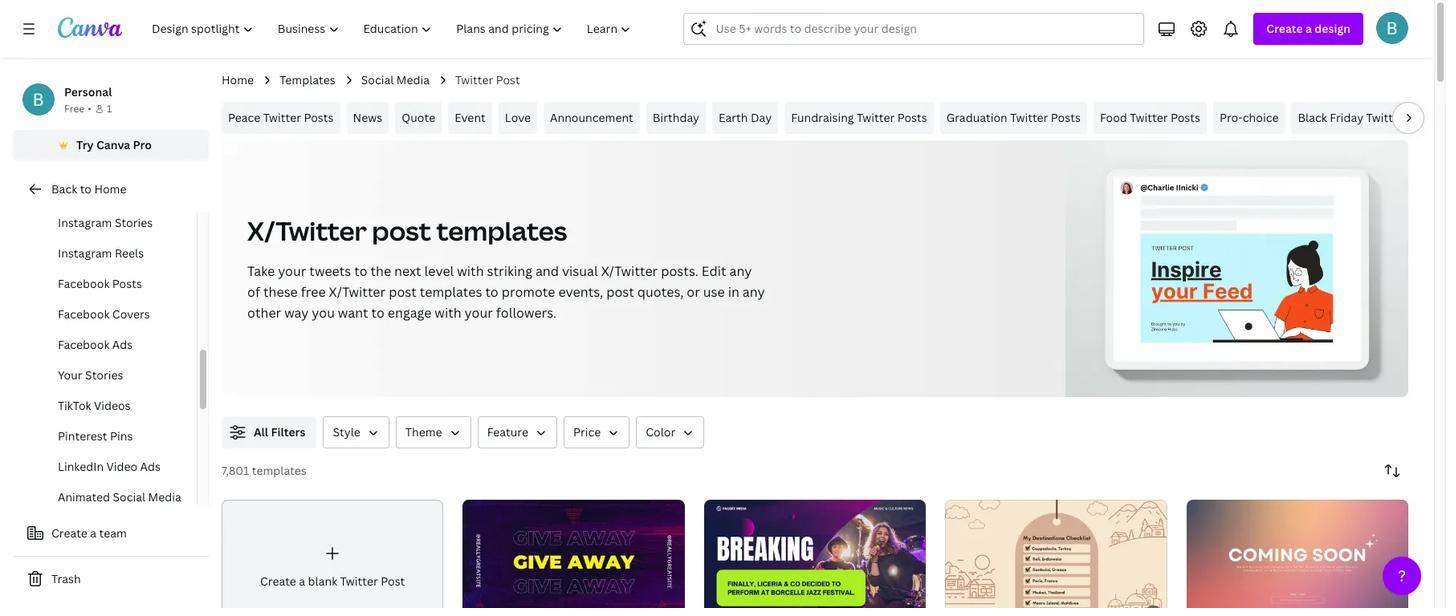 Task type: locate. For each thing, give the bounding box(es) containing it.
create a blank twitter post link
[[222, 500, 444, 609]]

0 vertical spatial with
[[457, 263, 484, 280]]

0 vertical spatial stories
[[115, 215, 153, 230]]

1 instagram from the top
[[58, 215, 112, 230]]

posts left pro-
[[1171, 110, 1201, 125]]

1 horizontal spatial your
[[465, 304, 493, 322]]

twitter up event
[[455, 72, 493, 88]]

2 vertical spatial facebook
[[58, 337, 110, 353]]

1 vertical spatial ads
[[140, 459, 161, 475]]

pro-choice
[[1220, 110, 1279, 125]]

2 horizontal spatial create
[[1267, 21, 1303, 36]]

stories inside your stories link
[[85, 368, 123, 383]]

posts for graduation twitter posts
[[1051, 110, 1081, 125]]

facebook up facebook ads
[[58, 307, 110, 322]]

0 horizontal spatial social
[[113, 490, 145, 505]]

2 vertical spatial x/twitter
[[329, 283, 386, 301]]

0 horizontal spatial post
[[381, 574, 405, 589]]

a left "blank"
[[299, 574, 305, 589]]

1 horizontal spatial social
[[361, 72, 394, 88]]

food twitter posts
[[1100, 110, 1201, 125]]

templates down the level
[[420, 283, 482, 301]]

7,801 templates
[[222, 463, 307, 479]]

peace twitter posts link
[[222, 102, 340, 134]]

a for design
[[1306, 21, 1312, 36]]

with
[[457, 263, 484, 280], [435, 304, 462, 322]]

all
[[254, 425, 268, 440]]

2 instagram from the top
[[58, 246, 112, 261]]

all filters
[[254, 425, 306, 440]]

facebook ads link
[[26, 330, 197, 361]]

facebook down instagram reels at the top left of page
[[58, 276, 110, 292]]

create a design button
[[1254, 13, 1364, 45]]

facebook up your stories
[[58, 337, 110, 353]]

graduation twitter posts link
[[940, 102, 1087, 134]]

your left the followers. on the left
[[465, 304, 493, 322]]

templates link
[[280, 71, 335, 89]]

pro-
[[1220, 110, 1243, 125]]

create inside button
[[51, 526, 87, 541]]

1 vertical spatial a
[[90, 526, 96, 541]]

x/twitter post templates image
[[1066, 141, 1409, 398], [1141, 234, 1334, 343]]

post
[[372, 214, 431, 248], [389, 283, 417, 301], [606, 283, 634, 301]]

quotes,
[[637, 283, 684, 301]]

price
[[573, 425, 601, 440]]

create
[[1267, 21, 1303, 36], [51, 526, 87, 541], [260, 574, 296, 589]]

post up love
[[496, 72, 520, 88]]

1 vertical spatial with
[[435, 304, 462, 322]]

team
[[99, 526, 127, 541]]

0 vertical spatial a
[[1306, 21, 1312, 36]]

1 vertical spatial x/twitter
[[601, 263, 658, 280]]

with right the level
[[457, 263, 484, 280]]

0 horizontal spatial media
[[148, 490, 181, 505]]

1 vertical spatial social
[[113, 490, 145, 505]]

2 vertical spatial create
[[260, 574, 296, 589]]

with right 'engage'
[[435, 304, 462, 322]]

pinterest pins link
[[26, 422, 197, 452]]

create a design
[[1267, 21, 1351, 36]]

1 vertical spatial your
[[465, 304, 493, 322]]

twitter right 'peace'
[[263, 110, 301, 125]]

1 vertical spatial media
[[148, 490, 181, 505]]

any right in
[[743, 283, 765, 301]]

ads down covers
[[112, 337, 133, 353]]

create down animated
[[51, 526, 87, 541]]

create left "blank"
[[260, 574, 296, 589]]

create left design
[[1267, 21, 1303, 36]]

stories inside instagram stories "link"
[[115, 215, 153, 230]]

a left design
[[1306, 21, 1312, 36]]

a inside create a team button
[[90, 526, 96, 541]]

twitter
[[455, 72, 493, 88], [263, 110, 301, 125], [857, 110, 895, 125], [1010, 110, 1048, 125], [1130, 110, 1168, 125], [1367, 110, 1404, 125], [340, 574, 378, 589]]

0 horizontal spatial ads
[[112, 337, 133, 353]]

posts down templates link
[[304, 110, 334, 125]]

0 vertical spatial templates
[[437, 214, 567, 248]]

instagram inside "link"
[[58, 215, 112, 230]]

pinterest
[[58, 429, 107, 444]]

stories for your stories
[[85, 368, 123, 383]]

twitter right friday
[[1367, 110, 1404, 125]]

1 vertical spatial stories
[[85, 368, 123, 383]]

instagram down the back to home
[[58, 215, 112, 230]]

1 horizontal spatial create
[[260, 574, 296, 589]]

facebook ads
[[58, 337, 133, 353]]

pins
[[110, 429, 133, 444]]

facebook
[[58, 276, 110, 292], [58, 307, 110, 322], [58, 337, 110, 353]]

0 vertical spatial create
[[1267, 21, 1303, 36]]

tweets
[[309, 263, 351, 280]]

x/twitter up the tweets
[[247, 214, 367, 248]]

create for create a team
[[51, 526, 87, 541]]

theme button
[[396, 417, 471, 449]]

black friday twitter posts
[[1298, 110, 1437, 125]]

post right events,
[[606, 283, 634, 301]]

video
[[106, 459, 137, 475]]

posts for fundraising twitter posts
[[898, 110, 927, 125]]

facebook for facebook covers
[[58, 307, 110, 322]]

fundraising
[[791, 110, 854, 125]]

stories down facebook ads link
[[85, 368, 123, 383]]

templates up striking
[[437, 214, 567, 248]]

1 vertical spatial templates
[[420, 283, 482, 301]]

facebook for facebook posts
[[58, 276, 110, 292]]

create inside dropdown button
[[1267, 21, 1303, 36]]

your
[[58, 368, 82, 383]]

social down the video
[[113, 490, 145, 505]]

templates down all filters
[[252, 463, 307, 479]]

create for create a design
[[1267, 21, 1303, 36]]

1 horizontal spatial a
[[299, 574, 305, 589]]

design
[[1315, 21, 1351, 36]]

posts right friday
[[1407, 110, 1437, 125]]

•
[[88, 102, 91, 116]]

None search field
[[684, 13, 1145, 45]]

social media link
[[361, 71, 430, 89]]

a left team
[[90, 526, 96, 541]]

level
[[425, 263, 454, 280]]

purple duotone noise error glitch abstract minimalist modern give away twitter post image
[[463, 500, 685, 609]]

day
[[751, 110, 772, 125]]

0 horizontal spatial a
[[90, 526, 96, 541]]

2 horizontal spatial a
[[1306, 21, 1312, 36]]

stories up reels
[[115, 215, 153, 230]]

0 vertical spatial facebook
[[58, 276, 110, 292]]

0 vertical spatial media
[[397, 72, 430, 88]]

create for create a blank twitter post
[[260, 574, 296, 589]]

0 horizontal spatial create
[[51, 526, 87, 541]]

social inside social media link
[[361, 72, 394, 88]]

a inside create a design dropdown button
[[1306, 21, 1312, 36]]

fundraising twitter posts
[[791, 110, 927, 125]]

2 facebook from the top
[[58, 307, 110, 322]]

facebook covers
[[58, 307, 150, 322]]

home up 'peace'
[[222, 72, 254, 88]]

social up news
[[361, 72, 394, 88]]

striking
[[487, 263, 532, 280]]

to down striking
[[485, 283, 499, 301]]

post right "blank"
[[381, 574, 405, 589]]

love link
[[499, 102, 537, 134]]

a inside create a blank twitter post element
[[299, 574, 305, 589]]

covers
[[112, 307, 150, 322]]

want
[[338, 304, 368, 322]]

your up these in the top of the page
[[278, 263, 306, 280]]

templates inside take your tweets to the next level with striking and visual x/twitter posts. edit any of these free x/twitter post templates to promote events, post quotes, or use in any other way you want to engage with your followers.
[[420, 283, 482, 301]]

1 vertical spatial create
[[51, 526, 87, 541]]

followers.
[[496, 304, 557, 322]]

7,801
[[222, 463, 249, 479]]

instagram
[[58, 215, 112, 230], [58, 246, 112, 261]]

facebook covers link
[[26, 300, 197, 330]]

posts left 'graduation'
[[898, 110, 927, 125]]

purple green gradient breaking news twitter post image
[[704, 500, 926, 609]]

templates
[[437, 214, 567, 248], [420, 283, 482, 301], [252, 463, 307, 479]]

instagram up facebook posts
[[58, 246, 112, 261]]

templates
[[280, 72, 335, 88]]

media down 'linkedin video ads' link at the left of the page
[[148, 490, 181, 505]]

promote
[[502, 283, 555, 301]]

2 vertical spatial templates
[[252, 463, 307, 479]]

posts left food
[[1051, 110, 1081, 125]]

create a team
[[51, 526, 127, 541]]

1 horizontal spatial ads
[[140, 459, 161, 475]]

posts
[[304, 110, 334, 125], [898, 110, 927, 125], [1051, 110, 1081, 125], [1171, 110, 1201, 125], [1407, 110, 1437, 125], [112, 276, 142, 292]]

0 vertical spatial home
[[222, 72, 254, 88]]

earth day
[[719, 110, 772, 125]]

x/twitter up want
[[329, 283, 386, 301]]

to right back
[[80, 182, 92, 197]]

or
[[687, 283, 700, 301]]

1 vertical spatial facebook
[[58, 307, 110, 322]]

way
[[284, 304, 309, 322]]

media up quote
[[397, 72, 430, 88]]

birthday
[[653, 110, 700, 125]]

facebook posts link
[[26, 269, 197, 300]]

0 vertical spatial ads
[[112, 337, 133, 353]]

home up instagram stories
[[94, 182, 126, 197]]

trash
[[51, 572, 81, 587]]

free
[[301, 283, 326, 301]]

0 vertical spatial x/twitter
[[247, 214, 367, 248]]

linkedin
[[58, 459, 104, 475]]

animated social media link
[[26, 483, 197, 513]]

0 vertical spatial instagram
[[58, 215, 112, 230]]

color button
[[636, 417, 705, 449]]

all filters button
[[222, 417, 317, 449]]

post
[[496, 72, 520, 88], [381, 574, 405, 589]]

these
[[263, 283, 298, 301]]

x/twitter up quotes,
[[601, 263, 658, 280]]

0 vertical spatial social
[[361, 72, 394, 88]]

2 vertical spatial a
[[299, 574, 305, 589]]

you
[[312, 304, 335, 322]]

ads right the video
[[140, 459, 161, 475]]

twitter right 'graduation'
[[1010, 110, 1048, 125]]

facebook posts
[[58, 276, 142, 292]]

x/twitter post templates
[[247, 214, 567, 248]]

style
[[333, 425, 360, 440]]

your
[[278, 263, 306, 280], [465, 304, 493, 322]]

personal
[[64, 84, 112, 100]]

engage
[[388, 304, 432, 322]]

try canva pro button
[[13, 130, 209, 161]]

0 vertical spatial your
[[278, 263, 306, 280]]

3 facebook from the top
[[58, 337, 110, 353]]

trash link
[[13, 564, 209, 596]]

posts for peace twitter posts
[[304, 110, 334, 125]]

any up in
[[730, 263, 752, 280]]

events,
[[558, 283, 603, 301]]

1 facebook from the top
[[58, 276, 110, 292]]

1 vertical spatial home
[[94, 182, 126, 197]]

any
[[730, 263, 752, 280], [743, 283, 765, 301]]

cream and brown illustrated my destinations checklist twitter post image
[[945, 500, 1167, 609]]

instagram for instagram stories
[[58, 215, 112, 230]]

1 vertical spatial instagram
[[58, 246, 112, 261]]

1 vertical spatial any
[[743, 283, 765, 301]]

feature button
[[478, 417, 557, 449]]

1 horizontal spatial post
[[496, 72, 520, 88]]

posts down reels
[[112, 276, 142, 292]]



Task type: describe. For each thing, give the bounding box(es) containing it.
other
[[247, 304, 281, 322]]

tiktok videos
[[58, 398, 131, 414]]

your stories link
[[26, 361, 197, 391]]

0 horizontal spatial home
[[94, 182, 126, 197]]

0 vertical spatial any
[[730, 263, 752, 280]]

black friday twitter posts link
[[1292, 102, 1443, 134]]

to left 'the'
[[354, 263, 367, 280]]

event
[[455, 110, 486, 125]]

linkedin video ads
[[58, 459, 161, 475]]

feature
[[487, 425, 528, 440]]

black
[[1298, 110, 1327, 125]]

1
[[107, 102, 112, 116]]

instagram for instagram reels
[[58, 246, 112, 261]]

pro
[[133, 137, 152, 153]]

edit
[[702, 263, 726, 280]]

announcement link
[[544, 102, 640, 134]]

twitter post
[[455, 72, 520, 88]]

animated
[[58, 490, 110, 505]]

back to home
[[51, 182, 126, 197]]

food twitter posts link
[[1094, 102, 1207, 134]]

social inside animated social media link
[[113, 490, 145, 505]]

tiktok videos link
[[26, 391, 197, 422]]

create a blank twitter post
[[260, 574, 405, 589]]

social media
[[361, 72, 430, 88]]

facebook for facebook ads
[[58, 337, 110, 353]]

fundraising twitter posts link
[[785, 102, 934, 134]]

1 horizontal spatial home
[[222, 72, 254, 88]]

instagram reels link
[[26, 239, 197, 269]]

create a blank twitter post element
[[222, 500, 444, 609]]

Search search field
[[716, 14, 1134, 44]]

instagram stories link
[[26, 208, 197, 239]]

earth day link
[[712, 102, 778, 134]]

pink minimalist coming soon twitter post image
[[1187, 500, 1409, 609]]

to right want
[[371, 304, 385, 322]]

animated social media
[[58, 490, 181, 505]]

create a team button
[[13, 518, 209, 550]]

birthday link
[[646, 102, 706, 134]]

Sort by button
[[1377, 455, 1409, 487]]

news link
[[347, 102, 389, 134]]

posts.
[[661, 263, 699, 280]]

graduation
[[947, 110, 1008, 125]]

in
[[728, 283, 740, 301]]

color
[[646, 425, 676, 440]]

twitter right fundraising
[[857, 110, 895, 125]]

love
[[505, 110, 531, 125]]

style button
[[323, 417, 389, 449]]

stories for instagram stories
[[115, 215, 153, 230]]

videos
[[94, 398, 131, 414]]

friday
[[1330, 110, 1364, 125]]

event link
[[448, 102, 492, 134]]

twitter right "blank"
[[340, 574, 378, 589]]

linkedin video ads link
[[26, 452, 197, 483]]

1 horizontal spatial media
[[397, 72, 430, 88]]

posts for food twitter posts
[[1171, 110, 1201, 125]]

next
[[394, 263, 421, 280]]

0 horizontal spatial your
[[278, 263, 306, 280]]

tiktok
[[58, 398, 91, 414]]

peace
[[228, 110, 261, 125]]

twitter right food
[[1130, 110, 1168, 125]]

blank
[[308, 574, 337, 589]]

try
[[76, 137, 94, 153]]

back
[[51, 182, 77, 197]]

top level navigation element
[[141, 13, 645, 45]]

canva
[[96, 137, 130, 153]]

quote
[[402, 110, 435, 125]]

reels
[[115, 246, 144, 261]]

news
[[353, 110, 383, 125]]

post down next
[[389, 283, 417, 301]]

post up next
[[372, 214, 431, 248]]

take your tweets to the next level with striking and visual x/twitter posts. edit any of these free x/twitter post templates to promote events, post quotes, or use in any other way you want to engage with your followers.
[[247, 263, 765, 322]]

of
[[247, 283, 260, 301]]

brad klo image
[[1377, 12, 1409, 44]]

and
[[536, 263, 559, 280]]

announcement
[[550, 110, 634, 125]]

food
[[1100, 110, 1127, 125]]

choice
[[1243, 110, 1279, 125]]

0 vertical spatial post
[[496, 72, 520, 88]]

1 vertical spatial post
[[381, 574, 405, 589]]

try canva pro
[[76, 137, 152, 153]]

quote link
[[395, 102, 442, 134]]

home link
[[222, 71, 254, 89]]

a for team
[[90, 526, 96, 541]]

the
[[371, 263, 391, 280]]

back to home link
[[13, 173, 209, 206]]

take
[[247, 263, 275, 280]]

visual
[[562, 263, 598, 280]]

free
[[64, 102, 85, 116]]

a for blank
[[299, 574, 305, 589]]

theme
[[405, 425, 442, 440]]

use
[[703, 283, 725, 301]]



Task type: vqa. For each thing, say whether or not it's contained in the screenshot.
Magic corresponding to Magic Write
no



